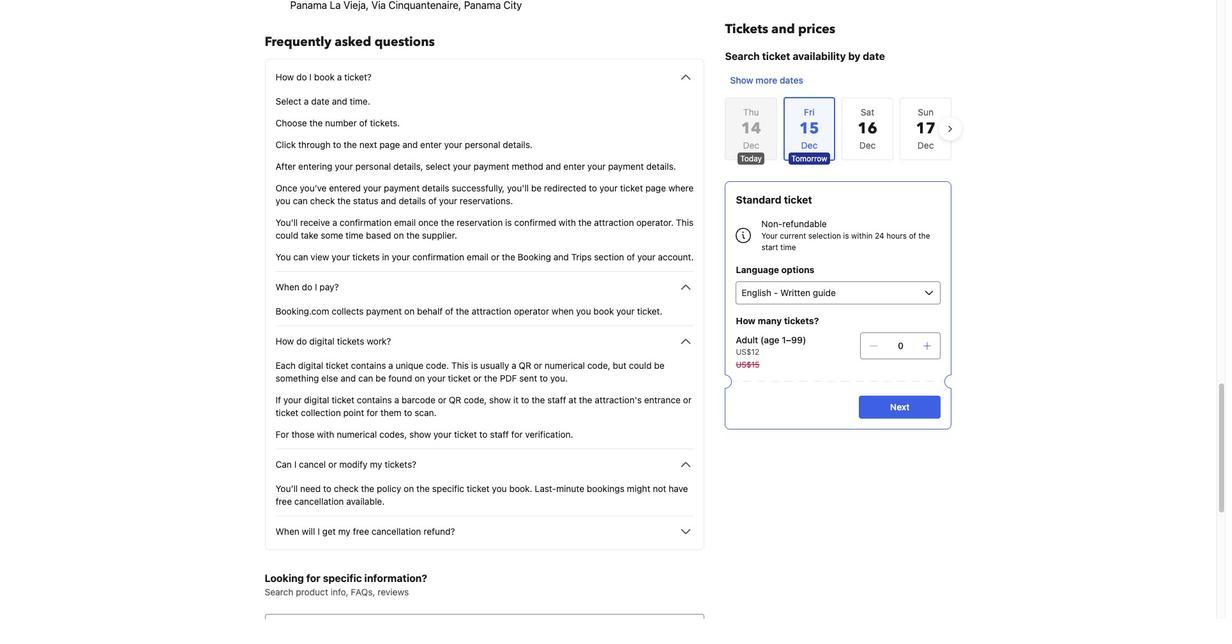 Task type: describe. For each thing, give the bounding box(es) containing it.
ticket?
[[344, 72, 372, 82]]

account.
[[658, 252, 694, 262]]

scan.
[[415, 407, 437, 418]]

information?
[[364, 573, 427, 584]]

non-
[[761, 218, 782, 229]]

when for when do i pay?
[[276, 282, 299, 292]]

adult
[[736, 335, 758, 345]]

with inside how do digital tickets work? "element"
[[317, 429, 334, 440]]

search inside looking for specific information? search product info, faqs, reviews
[[265, 587, 293, 598]]

when will i get my free cancellation refund?
[[276, 526, 455, 537]]

how do i book a ticket?
[[276, 72, 372, 82]]

to right it
[[521, 395, 529, 405]]

0 vertical spatial search
[[725, 50, 760, 62]]

number
[[325, 117, 357, 128]]

show
[[730, 75, 753, 86]]

and inside once you've entered your payment details successfully, you'll be redirected to your ticket page where you can check the status and details of your reservations.
[[381, 195, 396, 206]]

1 vertical spatial details
[[399, 195, 426, 206]]

bookings
[[587, 483, 624, 494]]

in
[[382, 252, 389, 262]]

digital inside each digital ticket contains a unique code. this is usually a qr or numerical code, but could be something else and can be found on your ticket or the pdf sent to you.
[[298, 360, 323, 371]]

on left behalf
[[404, 306, 415, 317]]

the up available. in the left of the page
[[361, 483, 374, 494]]

to inside each digital ticket contains a unique code. this is usually a qr or numerical code, but could be something else and can be found on your ticket or the pdf sent to you.
[[540, 373, 548, 384]]

verification.
[[525, 429, 573, 440]]

click through to the next page and enter your personal details.
[[276, 139, 533, 150]]

usually
[[480, 360, 509, 371]]

successfully,
[[452, 183, 505, 193]]

when
[[552, 306, 574, 317]]

free inside dropdown button
[[353, 526, 369, 537]]

how many tickets?
[[736, 315, 819, 326]]

specific inside looking for specific information? search product info, faqs, reviews
[[323, 573, 362, 584]]

at
[[569, 395, 577, 405]]

within
[[851, 231, 873, 241]]

when do i pay? button
[[276, 280, 694, 295]]

or up sent
[[534, 360, 542, 371]]

ticket down if
[[276, 407, 298, 418]]

next
[[890, 402, 910, 413]]

when will i get my free cancellation refund? button
[[276, 524, 694, 540]]

do for tickets
[[296, 336, 307, 347]]

the down "when do i pay?" dropdown button
[[456, 306, 469, 317]]

can i cancel or modify my tickets?
[[276, 459, 416, 470]]

next
[[359, 139, 377, 150]]

be inside once you've entered your payment details successfully, you'll be redirected to your ticket page where you can check the status and details of your reservations.
[[531, 183, 542, 193]]

tickets inside how do digital tickets work? dropdown button
[[337, 336, 364, 347]]

standard
[[736, 194, 781, 206]]

0 horizontal spatial enter
[[420, 139, 442, 150]]

trips
[[571, 252, 592, 262]]

0 horizontal spatial show
[[409, 429, 431, 440]]

modify
[[339, 459, 367, 470]]

payment up operator. on the right of page
[[608, 161, 644, 172]]

the right it
[[532, 395, 545, 405]]

to down barcode
[[404, 407, 412, 418]]

a right select
[[304, 96, 309, 107]]

the up supplier.
[[441, 217, 454, 228]]

view
[[311, 252, 329, 262]]

1 vertical spatial numerical
[[337, 429, 377, 440]]

check inside the "you'll need to check the policy on the specific ticket you book. last-minute bookings might not have free cancellation available."
[[334, 483, 359, 494]]

the left the next
[[344, 139, 357, 150]]

book inside dropdown button
[[314, 72, 335, 82]]

refundable
[[782, 218, 827, 229]]

1 horizontal spatial email
[[467, 252, 489, 262]]

sat 16 dec
[[858, 107, 877, 151]]

the up trips
[[578, 217, 592, 228]]

1 horizontal spatial book
[[593, 306, 614, 317]]

i for pay?
[[315, 282, 317, 292]]

to down choose the number of tickets.
[[333, 139, 341, 150]]

you've
[[300, 183, 327, 193]]

digital for do
[[309, 336, 334, 347]]

dates
[[780, 75, 803, 86]]

search ticket availability by date
[[725, 50, 885, 62]]

time inside the non-refundable your current selection is within 24 hours of the start time
[[780, 243, 796, 252]]

a inside dropdown button
[[337, 72, 342, 82]]

on inside the "you'll need to check the policy on the specific ticket you book. last-minute bookings might not have free cancellation available."
[[404, 483, 414, 494]]

do for book
[[296, 72, 307, 82]]

could inside each digital ticket contains a unique code. this is usually a qr or numerical code, but could be something else and can be found on your ticket or the pdf sent to you.
[[629, 360, 652, 371]]

looking for specific information? search product info, faqs, reviews
[[265, 573, 427, 598]]

code, inside if your digital ticket contains a barcode or qr code, show it to the staff at the attraction's entrance or ticket collection point for them to scan.
[[464, 395, 487, 405]]

booking
[[518, 252, 551, 262]]

you'll
[[276, 217, 298, 228]]

sun 17 dec
[[916, 107, 936, 151]]

0
[[898, 340, 904, 351]]

booking.com
[[276, 306, 329, 317]]

to down if your digital ticket contains a barcode or qr code, show it to the staff at the attraction's entrance or ticket collection point for them to scan.
[[479, 429, 488, 440]]

confirmed
[[514, 217, 556, 228]]

0 vertical spatial personal
[[465, 139, 500, 150]]

1–99)
[[782, 335, 806, 345]]

select
[[276, 96, 301, 107]]

sat
[[861, 107, 874, 117]]

confirmation inside you'll receive a confirmation email once the reservation is confirmed with the attraction operator. this could take some time based on the supplier.
[[340, 217, 392, 228]]

you
[[276, 252, 291, 262]]

0 horizontal spatial personal
[[355, 161, 391, 172]]

found
[[388, 373, 412, 384]]

and left prices
[[771, 20, 795, 38]]

for inside if your digital ticket contains a barcode or qr code, show it to the staff at the attraction's entrance or ticket collection point for them to scan.
[[367, 407, 378, 418]]

us$15
[[736, 360, 760, 370]]

tickets inside how do i book a ticket? element
[[352, 252, 380, 262]]

specific inside the "you'll need to check the policy on the specific ticket you book. last-minute bookings might not have free cancellation available."
[[432, 483, 464, 494]]

you inside once you've entered your payment details successfully, you'll be redirected to your ticket page where you can check the status and details of your reservations.
[[276, 195, 290, 206]]

0 horizontal spatial attraction
[[472, 306, 511, 317]]

collects
[[332, 306, 364, 317]]

your inside each digital ticket contains a unique code. this is usually a qr or numerical code, but could be something else and can be found on your ticket or the pdf sent to you.
[[427, 373, 445, 384]]

frequently asked questions
[[265, 33, 435, 50]]

booking.com collects payment on behalf of the attraction operator when you book your ticket.
[[276, 306, 662, 317]]

ticket.
[[637, 306, 662, 317]]

collection
[[301, 407, 341, 418]]

ticket up point
[[332, 395, 354, 405]]

1 horizontal spatial tickets?
[[784, 315, 819, 326]]

or inside how do i book a ticket? element
[[491, 252, 499, 262]]

2 vertical spatial be
[[376, 373, 386, 384]]

numerical inside each digital ticket contains a unique code. this is usually a qr or numerical code, but could be something else and can be found on your ticket or the pdf sent to you.
[[545, 360, 585, 371]]

attraction's
[[595, 395, 642, 405]]

thu
[[743, 107, 759, 117]]

next button
[[859, 396, 941, 419]]

ticket down if your digital ticket contains a barcode or qr code, show it to the staff at the attraction's entrance or ticket collection point for them to scan.
[[454, 429, 477, 440]]

adult (age 1–99) us$12
[[736, 335, 806, 357]]

available.
[[346, 496, 385, 507]]

or right barcode
[[438, 395, 446, 405]]

payment inside once you've entered your payment details successfully, you'll be redirected to your ticket page where you can check the status and details of your reservations.
[[384, 183, 420, 193]]

show inside if your digital ticket contains a barcode or qr code, show it to the staff at the attraction's entrance or ticket collection point for them to scan.
[[489, 395, 511, 405]]

14
[[741, 118, 761, 139]]

asked
[[335, 33, 371, 50]]

free inside the "you'll need to check the policy on the specific ticket you book. last-minute bookings might not have free cancellation available."
[[276, 496, 292, 507]]

have
[[669, 483, 688, 494]]

something
[[276, 373, 319, 384]]

how do digital tickets work? element
[[276, 349, 694, 441]]

can
[[276, 459, 292, 470]]

1 vertical spatial staff
[[490, 429, 509, 440]]

and inside each digital ticket contains a unique code. this is usually a qr or numerical code, but could be something else and can be found on your ticket or the pdf sent to you.
[[340, 373, 356, 384]]

ticket inside once you've entered your payment details successfully, you'll be redirected to your ticket page where you can check the status and details of your reservations.
[[620, 183, 643, 193]]

dec for 17
[[918, 140, 934, 151]]

0 vertical spatial details
[[422, 183, 449, 193]]

receive
[[300, 217, 330, 228]]

each
[[276, 360, 296, 371]]

how do i book a ticket? element
[[276, 85, 694, 264]]

1 vertical spatial confirmation
[[412, 252, 464, 262]]

once you've entered your payment details successfully, you'll be redirected to your ticket page where you can check the status and details of your reservations.
[[276, 183, 694, 206]]

once
[[418, 217, 438, 228]]

attraction inside you'll receive a confirmation email once the reservation is confirmed with the attraction operator. this could take some time based on the supplier.
[[594, 217, 634, 228]]

the up the "through"
[[309, 117, 323, 128]]

code, inside each digital ticket contains a unique code. this is usually a qr or numerical code, but could be something else and can be found on your ticket or the pdf sent to you.
[[587, 360, 610, 371]]

details,
[[393, 161, 423, 172]]

frequently
[[265, 33, 331, 50]]

time inside you'll receive a confirmation email once the reservation is confirmed with the attraction operator. this could take some time based on the supplier.
[[346, 230, 364, 241]]

1 horizontal spatial enter
[[563, 161, 585, 172]]

of right behalf
[[445, 306, 453, 317]]

of inside once you've entered your payment details successfully, you'll be redirected to your ticket page where you can check the status and details of your reservations.
[[428, 195, 437, 206]]

code.
[[426, 360, 449, 371]]

product
[[296, 587, 328, 598]]

reservations.
[[460, 195, 513, 206]]

for
[[276, 429, 289, 440]]

is for be
[[471, 360, 478, 371]]

or inside dropdown button
[[328, 459, 337, 470]]

select
[[426, 161, 451, 172]]

of left tickets. on the top left
[[359, 117, 368, 128]]

you'll
[[276, 483, 298, 494]]

ticket up "refundable"
[[784, 194, 812, 206]]

based
[[366, 230, 391, 241]]

or down usually
[[473, 373, 482, 384]]

qr inside if your digital ticket contains a barcode or qr code, show it to the staff at the attraction's entrance or ticket collection point for them to scan.
[[449, 395, 461, 405]]

date inside how do i book a ticket? element
[[311, 96, 329, 107]]

your inside if your digital ticket contains a barcode or qr code, show it to the staff at the attraction's entrance or ticket collection point for them to scan.
[[283, 395, 302, 405]]

a inside if your digital ticket contains a barcode or qr code, show it to the staff at the attraction's entrance or ticket collection point for them to scan.
[[394, 395, 399, 405]]

of right section
[[627, 252, 635, 262]]

options
[[781, 264, 814, 275]]

you for booking.com collects payment on behalf of the attraction operator when you book your ticket.
[[576, 306, 591, 317]]



Task type: vqa. For each thing, say whether or not it's contained in the screenshot.
9 within 9 —
no



Task type: locate. For each thing, give the bounding box(es) containing it.
0 horizontal spatial specific
[[323, 573, 362, 584]]

1 horizontal spatial search
[[725, 50, 760, 62]]

dec
[[743, 140, 759, 151], [859, 140, 876, 151], [918, 140, 934, 151]]

unique
[[396, 360, 423, 371]]

show more dates button
[[725, 69, 808, 92]]

17
[[916, 118, 936, 139]]

confirmation up based
[[340, 217, 392, 228]]

method
[[512, 161, 543, 172]]

0 vertical spatial how
[[276, 72, 294, 82]]

0 vertical spatial for
[[367, 407, 378, 418]]

the down once
[[406, 230, 420, 241]]

do down booking.com
[[296, 336, 307, 347]]

for up product
[[306, 573, 320, 584]]

i inside dropdown button
[[317, 526, 320, 537]]

free
[[276, 496, 292, 507], [353, 526, 369, 537]]

ticket down code.
[[448, 373, 471, 384]]

0 horizontal spatial code,
[[464, 395, 487, 405]]

how up adult
[[736, 315, 756, 326]]

you for you'll need to check the policy on the specific ticket you book. last-minute bookings might not have free cancellation available.
[[492, 483, 507, 494]]

0 vertical spatial could
[[276, 230, 298, 241]]

0 vertical spatial code,
[[587, 360, 610, 371]]

policy
[[377, 483, 401, 494]]

0 vertical spatial when
[[276, 282, 299, 292]]

pdf
[[500, 373, 517, 384]]

payment down details,
[[384, 183, 420, 193]]

0 horizontal spatial qr
[[449, 395, 461, 405]]

this right operator. on the right of page
[[676, 217, 693, 228]]

how do digital tickets work?
[[276, 336, 391, 347]]

or right cancel
[[328, 459, 337, 470]]

refund?
[[424, 526, 455, 537]]

a up some
[[332, 217, 337, 228]]

contains inside if your digital ticket contains a barcode or qr code, show it to the staff at the attraction's entrance or ticket collection point for them to scan.
[[357, 395, 392, 405]]

a inside you'll receive a confirmation email once the reservation is confirmed with the attraction operator. this could take some time based on the supplier.
[[332, 217, 337, 228]]

to inside once you've entered your payment details successfully, you'll be redirected to your ticket page where you can check the status and details of your reservations.
[[589, 183, 597, 193]]

ticket up show more dates
[[762, 50, 790, 62]]

code, down each digital ticket contains a unique code. this is usually a qr or numerical code, but could be something else and can be found on your ticket or the pdf sent to you.
[[464, 395, 487, 405]]

0 vertical spatial free
[[276, 496, 292, 507]]

could right but
[[629, 360, 652, 371]]

pay?
[[320, 282, 339, 292]]

0 horizontal spatial details.
[[503, 139, 533, 150]]

region containing 14
[[715, 92, 962, 166]]

and up details,
[[402, 139, 418, 150]]

work?
[[367, 336, 391, 347]]

and left trips
[[554, 252, 569, 262]]

0 horizontal spatial date
[[311, 96, 329, 107]]

2 horizontal spatial be
[[654, 360, 664, 371]]

email left once
[[394, 217, 416, 228]]

is for some
[[505, 217, 512, 228]]

the inside once you've entered your payment details successfully, you'll be redirected to your ticket page where you can check the status and details of your reservations.
[[337, 195, 351, 206]]

my inside can i cancel or modify my tickets? dropdown button
[[370, 459, 382, 470]]

cancellation inside dropdown button
[[372, 526, 421, 537]]

free down available. in the left of the page
[[353, 526, 369, 537]]

current
[[780, 231, 806, 241]]

0 vertical spatial time
[[346, 230, 364, 241]]

i for get
[[317, 526, 320, 537]]

hours
[[886, 231, 907, 241]]

the
[[309, 117, 323, 128], [344, 139, 357, 150], [337, 195, 351, 206], [441, 217, 454, 228], [578, 217, 592, 228], [406, 230, 420, 241], [918, 231, 930, 241], [502, 252, 515, 262], [456, 306, 469, 317], [484, 373, 497, 384], [532, 395, 545, 405], [579, 395, 592, 405], [361, 483, 374, 494], [416, 483, 430, 494]]

1 vertical spatial check
[[334, 483, 359, 494]]

on down unique
[[415, 373, 425, 384]]

0 vertical spatial attraction
[[594, 217, 634, 228]]

after
[[276, 161, 296, 172]]

1 horizontal spatial date
[[863, 50, 885, 62]]

show
[[489, 395, 511, 405], [409, 429, 431, 440]]

be left the found
[[376, 373, 386, 384]]

to right redirected
[[589, 183, 597, 193]]

numerical down point
[[337, 429, 377, 440]]

supplier.
[[422, 230, 457, 241]]

2 horizontal spatial dec
[[918, 140, 934, 151]]

how for how do digital tickets work?
[[276, 336, 294, 347]]

dec up today
[[743, 140, 759, 151]]

digital up the collection
[[304, 395, 329, 405]]

0 horizontal spatial for
[[306, 573, 320, 584]]

my inside when will i get my free cancellation refund? dropdown button
[[338, 526, 350, 537]]

for left "verification." on the left bottom
[[511, 429, 523, 440]]

0 horizontal spatial page
[[379, 139, 400, 150]]

where
[[668, 183, 694, 193]]

be up entrance
[[654, 360, 664, 371]]

details down select at the top left of the page
[[422, 183, 449, 193]]

or right entrance
[[683, 395, 691, 405]]

how inside how do digital tickets work? dropdown button
[[276, 336, 294, 347]]

language
[[736, 264, 779, 275]]

1 horizontal spatial this
[[676, 217, 693, 228]]

of right 'hours'
[[909, 231, 916, 241]]

0 vertical spatial date
[[863, 50, 885, 62]]

us$12
[[736, 347, 759, 357]]

0 horizontal spatial search
[[265, 587, 293, 598]]

1 horizontal spatial confirmation
[[412, 252, 464, 262]]

standard ticket
[[736, 194, 812, 206]]

0 horizontal spatial could
[[276, 230, 298, 241]]

on right policy
[[404, 483, 414, 494]]

0 vertical spatial is
[[505, 217, 512, 228]]

could inside you'll receive a confirmation email once the reservation is confirmed with the attraction operator. this could take some time based on the supplier.
[[276, 230, 298, 241]]

behalf
[[417, 306, 443, 317]]

when up booking.com
[[276, 282, 299, 292]]

thu 14 dec today
[[740, 107, 762, 163]]

1 horizontal spatial with
[[559, 217, 576, 228]]

0 vertical spatial staff
[[547, 395, 566, 405]]

dec down 16
[[859, 140, 876, 151]]

entrance
[[644, 395, 681, 405]]

the left booking
[[502, 252, 515, 262]]

and up redirected
[[546, 161, 561, 172]]

1 vertical spatial code,
[[464, 395, 487, 405]]

0 vertical spatial email
[[394, 217, 416, 228]]

page
[[379, 139, 400, 150], [645, 183, 666, 193]]

dec inside sat 16 dec
[[859, 140, 876, 151]]

of up once
[[428, 195, 437, 206]]

0 vertical spatial check
[[310, 195, 335, 206]]

1 vertical spatial enter
[[563, 161, 585, 172]]

entering
[[298, 161, 332, 172]]

1 horizontal spatial code,
[[587, 360, 610, 371]]

barcode
[[402, 395, 435, 405]]

on inside you'll receive a confirmation email once the reservation is confirmed with the attraction operator. this could take some time based on the supplier.
[[394, 230, 404, 241]]

do left pay?
[[302, 282, 312, 292]]

3 dec from the left
[[918, 140, 934, 151]]

digital inside dropdown button
[[309, 336, 334, 347]]

i for book
[[309, 72, 312, 82]]

1 vertical spatial digital
[[298, 360, 323, 371]]

be
[[531, 183, 542, 193], [654, 360, 664, 371], [376, 373, 386, 384]]

cancellation left refund?
[[372, 526, 421, 537]]

dec inside sun 17 dec
[[918, 140, 934, 151]]

0 vertical spatial page
[[379, 139, 400, 150]]

after entering your personal details, select your payment method and enter your payment details.
[[276, 161, 676, 172]]

when
[[276, 282, 299, 292], [276, 526, 299, 537]]

of inside the non-refundable your current selection is within 24 hours of the start time
[[909, 231, 916, 241]]

when inside when will i get my free cancellation refund? dropdown button
[[276, 526, 299, 537]]

0 horizontal spatial be
[[376, 373, 386, 384]]

1 vertical spatial show
[[409, 429, 431, 440]]

1 horizontal spatial is
[[505, 217, 512, 228]]

reviews
[[378, 587, 409, 598]]

payment
[[474, 161, 509, 172], [608, 161, 644, 172], [384, 183, 420, 193], [366, 306, 402, 317]]

many
[[758, 315, 782, 326]]

0 horizontal spatial cancellation
[[294, 496, 344, 507]]

book.
[[509, 483, 532, 494]]

how for how do i book a ticket?
[[276, 72, 294, 82]]

and left time. in the left top of the page
[[332, 96, 347, 107]]

2 horizontal spatial for
[[511, 429, 523, 440]]

2 vertical spatial for
[[306, 573, 320, 584]]

this inside each digital ticket contains a unique code. this is usually a qr or numerical code, but could be something else and can be found on your ticket or the pdf sent to you.
[[451, 360, 469, 371]]

email down you'll receive a confirmation email once the reservation is confirmed with the attraction operator. this could take some time based on the supplier.
[[467, 252, 489, 262]]

1 horizontal spatial cancellation
[[372, 526, 421, 537]]

the inside each digital ticket contains a unique code. this is usually a qr or numerical code, but could be something else and can be found on your ticket or the pdf sent to you.
[[484, 373, 497, 384]]

(age
[[760, 335, 779, 345]]

do
[[296, 72, 307, 82], [302, 282, 312, 292], [296, 336, 307, 347]]

1 vertical spatial page
[[645, 183, 666, 193]]

attraction up section
[[594, 217, 634, 228]]

2 vertical spatial do
[[296, 336, 307, 347]]

point
[[343, 407, 364, 418]]

0 horizontal spatial this
[[451, 360, 469, 371]]

qr inside each digital ticket contains a unique code. this is usually a qr or numerical code, but could be something else and can be found on your ticket or the pdf sent to you.
[[519, 360, 531, 371]]

date down how do i book a ticket?
[[311, 96, 329, 107]]

is left usually
[[471, 360, 478, 371]]

1 horizontal spatial personal
[[465, 139, 500, 150]]

digital down booking.com
[[309, 336, 334, 347]]

when inside "when do i pay?" dropdown button
[[276, 282, 299, 292]]

is inside the non-refundable your current selection is within 24 hours of the start time
[[843, 231, 849, 241]]

0 vertical spatial this
[[676, 217, 693, 228]]

1 vertical spatial for
[[511, 429, 523, 440]]

1 horizontal spatial details.
[[646, 161, 676, 172]]

digital inside if your digital ticket contains a barcode or qr code, show it to the staff at the attraction's entrance or ticket collection point for them to scan.
[[304, 395, 329, 405]]

enter up select at the top left of the page
[[420, 139, 442, 150]]

1 horizontal spatial specific
[[432, 483, 464, 494]]

start
[[761, 243, 778, 252]]

is inside each digital ticket contains a unique code. this is usually a qr or numerical code, but could be something else and can be found on your ticket or the pdf sent to you.
[[471, 360, 478, 371]]

qr
[[519, 360, 531, 371], [449, 395, 461, 405]]

ticket up operator. on the right of page
[[620, 183, 643, 193]]

1 vertical spatial search
[[265, 587, 293, 598]]

0 vertical spatial show
[[489, 395, 511, 405]]

0 vertical spatial you
[[276, 195, 290, 206]]

my right modify
[[370, 459, 382, 470]]

today
[[740, 154, 762, 163]]

more
[[756, 75, 777, 86]]

contains inside each digital ticket contains a unique code. this is usually a qr or numerical code, but could be something else and can be found on your ticket or the pdf sent to you.
[[351, 360, 386, 371]]

for inside looking for specific information? search product info, faqs, reviews
[[306, 573, 320, 584]]

digital for your
[[304, 395, 329, 405]]

check up available. in the left of the page
[[334, 483, 359, 494]]

1 dec from the left
[[743, 140, 759, 151]]

tickets.
[[370, 117, 400, 128]]

will
[[302, 526, 315, 537]]

0 horizontal spatial is
[[471, 360, 478, 371]]

1 vertical spatial free
[[353, 526, 369, 537]]

choose
[[276, 117, 307, 128]]

operator.
[[636, 217, 674, 228]]

email inside you'll receive a confirmation email once the reservation is confirmed with the attraction operator. this could take some time based on the supplier.
[[394, 217, 416, 228]]

a up pdf
[[511, 360, 516, 371]]

page right the next
[[379, 139, 400, 150]]

how up select
[[276, 72, 294, 82]]

1 when from the top
[[276, 282, 299, 292]]

when for when will i get my free cancellation refund?
[[276, 526, 299, 537]]

how up the each
[[276, 336, 294, 347]]

0 horizontal spatial book
[[314, 72, 335, 82]]

payment up successfully,
[[474, 161, 509, 172]]

0 vertical spatial confirmation
[[340, 217, 392, 228]]

2 dec from the left
[[859, 140, 876, 151]]

personal down the next
[[355, 161, 391, 172]]

1 vertical spatial contains
[[357, 395, 392, 405]]

your
[[444, 139, 462, 150], [335, 161, 353, 172], [453, 161, 471, 172], [587, 161, 606, 172], [363, 183, 381, 193], [599, 183, 618, 193], [439, 195, 457, 206], [332, 252, 350, 262], [392, 252, 410, 262], [637, 252, 656, 262], [616, 306, 635, 317], [427, 373, 445, 384], [283, 395, 302, 405], [433, 429, 452, 440]]

dec for 14
[[743, 140, 759, 151]]

a up the them
[[394, 395, 399, 405]]

show more dates
[[730, 75, 803, 86]]

do for pay?
[[302, 282, 312, 292]]

on inside each digital ticket contains a unique code. this is usually a qr or numerical code, but could be something else and can be found on your ticket or the pdf sent to you.
[[415, 373, 425, 384]]

the down entered
[[337, 195, 351, 206]]

2 vertical spatial digital
[[304, 395, 329, 405]]

the right policy
[[416, 483, 430, 494]]

click
[[276, 139, 296, 150]]

1 vertical spatial my
[[338, 526, 350, 537]]

can down you've
[[293, 195, 308, 206]]

0 horizontal spatial free
[[276, 496, 292, 507]]

personal up after entering your personal details, select your payment method and enter your payment details.
[[465, 139, 500, 150]]

tickets? up 1–99)
[[784, 315, 819, 326]]

cancellation down need
[[294, 496, 344, 507]]

when left will
[[276, 526, 299, 537]]

info,
[[331, 587, 348, 598]]

search down looking
[[265, 587, 293, 598]]

can right you
[[293, 252, 308, 262]]

0 vertical spatial cancellation
[[294, 496, 344, 507]]

a up the found
[[388, 360, 393, 371]]

you'll receive a confirmation email once the reservation is confirmed with the attraction operator. this could take some time based on the supplier.
[[276, 217, 693, 241]]

them
[[380, 407, 401, 418]]

book
[[314, 72, 335, 82], [593, 306, 614, 317]]

those
[[291, 429, 315, 440]]

i left pay?
[[315, 282, 317, 292]]

for
[[367, 407, 378, 418], [511, 429, 523, 440], [306, 573, 320, 584]]

payment up work?
[[366, 306, 402, 317]]

can inside once you've entered your payment details successfully, you'll be redirected to your ticket page where you can check the status and details of your reservations.
[[293, 195, 308, 206]]

with inside you'll receive a confirmation email once the reservation is confirmed with the attraction operator. this could take some time based on the supplier.
[[559, 217, 576, 228]]

0 horizontal spatial time
[[346, 230, 364, 241]]

you
[[276, 195, 290, 206], [576, 306, 591, 317], [492, 483, 507, 494]]

i right can
[[294, 459, 297, 470]]

1 vertical spatial how
[[736, 315, 756, 326]]

attraction down "when do i pay?" dropdown button
[[472, 306, 511, 317]]

1 horizontal spatial page
[[645, 183, 666, 193]]

code,
[[587, 360, 610, 371], [464, 395, 487, 405]]

ticket down can i cancel or modify my tickets? dropdown button
[[467, 483, 490, 494]]

0 vertical spatial details.
[[503, 139, 533, 150]]

sent
[[519, 373, 537, 384]]

language options
[[736, 264, 814, 275]]

need
[[300, 483, 321, 494]]

the down usually
[[484, 373, 497, 384]]

this inside you'll receive a confirmation email once the reservation is confirmed with the attraction operator. this could take some time based on the supplier.
[[676, 217, 693, 228]]

your
[[761, 231, 778, 241]]

contains
[[351, 360, 386, 371], [357, 395, 392, 405]]

1 vertical spatial personal
[[355, 161, 391, 172]]

you.
[[550, 373, 568, 384]]

it
[[513, 395, 518, 405]]

ticket inside the "you'll need to check the policy on the specific ticket you book. last-minute bookings might not have free cancellation available."
[[467, 483, 490, 494]]

you right the when
[[576, 306, 591, 317]]

1 horizontal spatial qr
[[519, 360, 531, 371]]

check inside once you've entered your payment details successfully, you'll be redirected to your ticket page where you can check the status and details of your reservations.
[[310, 195, 335, 206]]

1 vertical spatial attraction
[[472, 306, 511, 317]]

tickets? inside can i cancel or modify my tickets? dropdown button
[[385, 459, 416, 470]]

2 vertical spatial is
[[471, 360, 478, 371]]

0 vertical spatial my
[[370, 459, 382, 470]]

1 horizontal spatial could
[[629, 360, 652, 371]]

the inside the non-refundable your current selection is within 24 hours of the start time
[[918, 231, 930, 241]]

2 vertical spatial how
[[276, 336, 294, 347]]

page left 'where' on the right top
[[645, 183, 666, 193]]

dec for 16
[[859, 140, 876, 151]]

how for how many tickets?
[[736, 315, 756, 326]]

you left the book. in the left bottom of the page
[[492, 483, 507, 494]]

on right based
[[394, 230, 404, 241]]

through
[[298, 139, 331, 150]]

contains down work?
[[351, 360, 386, 371]]

time right some
[[346, 230, 364, 241]]

show down scan.
[[409, 429, 431, 440]]

1 vertical spatial with
[[317, 429, 334, 440]]

tickets
[[352, 252, 380, 262], [337, 336, 364, 347]]

you inside the "you'll need to check the policy on the specific ticket you book. last-minute bookings might not have free cancellation available."
[[492, 483, 507, 494]]

but
[[613, 360, 626, 371]]

to inside the "you'll need to check the policy on the specific ticket you book. last-minute bookings might not have free cancellation available."
[[323, 483, 331, 494]]

0 vertical spatial enter
[[420, 139, 442, 150]]

can left the found
[[358, 373, 373, 384]]

1 vertical spatial be
[[654, 360, 664, 371]]

can
[[293, 195, 308, 206], [293, 252, 308, 262], [358, 373, 373, 384]]

to left you.
[[540, 373, 548, 384]]

numerical up you.
[[545, 360, 585, 371]]

0 horizontal spatial numerical
[[337, 429, 377, 440]]

if your digital ticket contains a barcode or qr code, show it to the staff at the attraction's entrance or ticket collection point for them to scan.
[[276, 395, 691, 418]]

page inside once you've entered your payment details successfully, you'll be redirected to your ticket page where you can check the status and details of your reservations.
[[645, 183, 666, 193]]

i
[[309, 72, 312, 82], [315, 282, 317, 292], [294, 459, 297, 470], [317, 526, 320, 537]]

1 horizontal spatial time
[[780, 243, 796, 252]]

you'll need to check the policy on the specific ticket you book. last-minute bookings might not have free cancellation available.
[[276, 483, 688, 507]]

the right at
[[579, 395, 592, 405]]

0 vertical spatial with
[[559, 217, 576, 228]]

2 horizontal spatial is
[[843, 231, 849, 241]]

region
[[715, 92, 962, 166]]

1 vertical spatial can
[[293, 252, 308, 262]]

check down you've
[[310, 195, 335, 206]]

ticket up else at the left of page
[[326, 360, 349, 371]]

time.
[[350, 96, 370, 107]]

0 vertical spatial tickets
[[352, 252, 380, 262]]

you down once in the top left of the page
[[276, 195, 290, 206]]

0 horizontal spatial my
[[338, 526, 350, 537]]

1 vertical spatial is
[[843, 231, 849, 241]]

2 when from the top
[[276, 526, 299, 537]]

a left ticket?
[[337, 72, 342, 82]]

some
[[321, 230, 343, 241]]

details. up method on the left
[[503, 139, 533, 150]]

is left within
[[843, 231, 849, 241]]

this
[[676, 217, 693, 228], [451, 360, 469, 371]]

0 vertical spatial book
[[314, 72, 335, 82]]

24
[[875, 231, 884, 241]]

can inside each digital ticket contains a unique code. this is usually a qr or numerical code, but could be something else and can be found on your ticket or the pdf sent to you.
[[358, 373, 373, 384]]

1 vertical spatial you
[[576, 306, 591, 317]]

1 vertical spatial this
[[451, 360, 469, 371]]

0 vertical spatial numerical
[[545, 360, 585, 371]]

staff inside if your digital ticket contains a barcode or qr code, show it to the staff at the attraction's entrance or ticket collection point for them to scan.
[[547, 395, 566, 405]]

how inside how do i book a ticket? dropdown button
[[276, 72, 294, 82]]

is inside you'll receive a confirmation email once the reservation is confirmed with the attraction operator. this could take some time based on the supplier.
[[505, 217, 512, 228]]

0 vertical spatial qr
[[519, 360, 531, 371]]

dec inside thu 14 dec today
[[743, 140, 759, 151]]

the right 'hours'
[[918, 231, 930, 241]]

2 horizontal spatial you
[[576, 306, 591, 317]]

1 horizontal spatial my
[[370, 459, 382, 470]]

my
[[370, 459, 382, 470], [338, 526, 350, 537]]

get
[[322, 526, 336, 537]]

cancellation inside the "you'll need to check the policy on the specific ticket you book. last-minute bookings might not have free cancellation available."
[[294, 496, 344, 507]]

0 vertical spatial be
[[531, 183, 542, 193]]

qr up sent
[[519, 360, 531, 371]]

1 vertical spatial details.
[[646, 161, 676, 172]]

how do digital tickets work? button
[[276, 334, 694, 349]]

book right the when
[[593, 306, 614, 317]]



